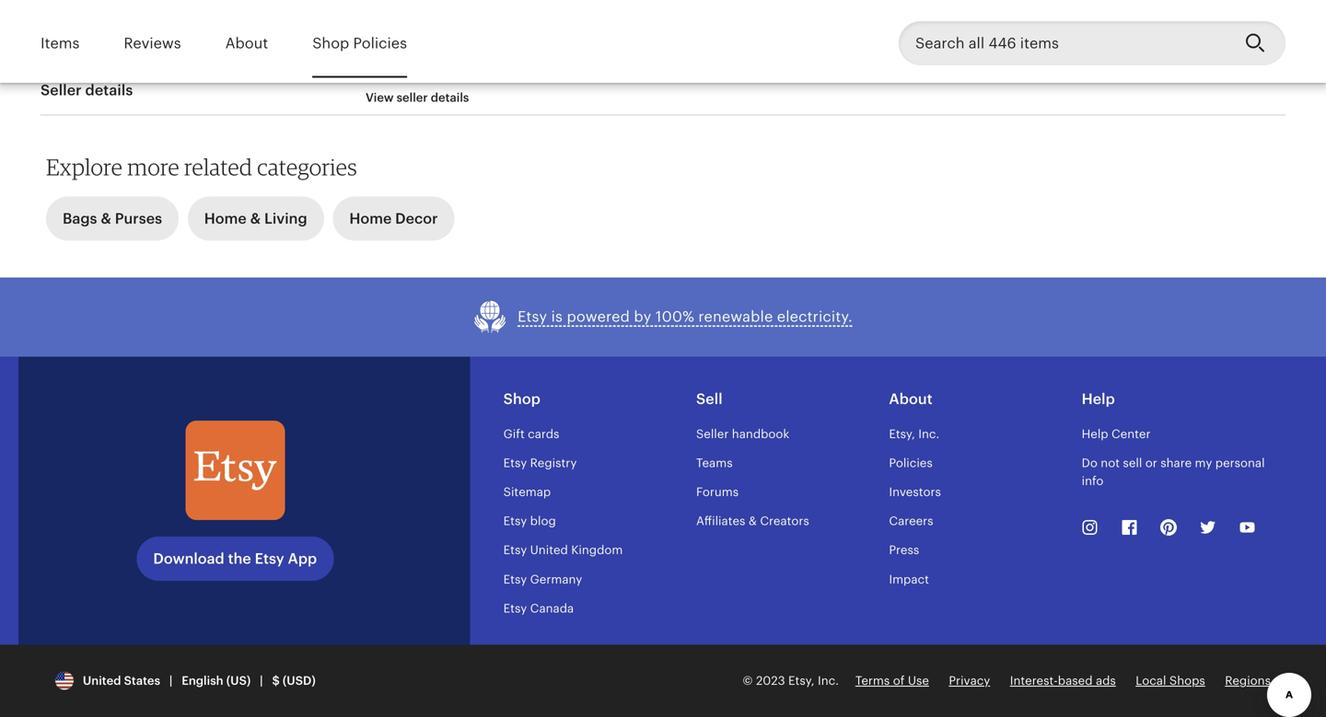 Task type: describe. For each thing, give the bounding box(es) containing it.
©
[[743, 675, 753, 688]]

personal
[[1216, 456, 1266, 470]]

canada
[[530, 602, 574, 616]]

sell
[[1124, 456, 1143, 470]]

etsy blog link
[[504, 515, 556, 528]]

shop for shop policies
[[313, 35, 349, 52]]

germany
[[530, 573, 583, 587]]

Search all 446 items text field
[[899, 21, 1231, 66]]

impact
[[889, 573, 930, 587]]

interest-
[[1011, 675, 1058, 688]]

privacy
[[949, 675, 991, 688]]

do
[[1082, 456, 1098, 470]]

etsy registry
[[504, 456, 577, 470]]

related
[[184, 153, 253, 180]]

0 vertical spatial united
[[530, 544, 568, 558]]

download the etsy app
[[153, 551, 317, 567]]

download the etsy app link
[[137, 537, 334, 581]]

etsy registry link
[[504, 456, 577, 470]]

0 horizontal spatial inc.
[[818, 675, 839, 688]]

0 vertical spatial about
[[225, 35, 268, 52]]

etsy for etsy registry
[[504, 456, 527, 470]]

local shops
[[1136, 675, 1206, 688]]

seller handbook
[[697, 427, 790, 441]]

teams link
[[697, 456, 733, 470]]

0 vertical spatial inc.
[[919, 427, 940, 441]]

0 horizontal spatial etsy,
[[789, 675, 815, 688]]

reviews
[[124, 35, 181, 52]]

of
[[894, 675, 905, 688]]

united states   |   english (us)   |   $ (usd)
[[77, 675, 316, 688]]

english
[[182, 675, 224, 688]]

app
[[288, 551, 317, 567]]

states
[[124, 675, 160, 688]]

etsy is powered by 100% renewable electricity. button
[[474, 300, 853, 335]]

gift cards link
[[504, 427, 560, 441]]

etsy germany link
[[504, 573, 583, 587]]

blog
[[530, 515, 556, 528]]

us image
[[55, 672, 74, 691]]

seller for handbook
[[697, 427, 729, 441]]

creators
[[761, 515, 810, 528]]

my
[[1196, 456, 1213, 470]]

etsy is powered by 100% renewable electricity.
[[518, 309, 853, 325]]

regions
[[1226, 675, 1272, 688]]

kingdom
[[571, 544, 623, 558]]

bags & purses link
[[46, 191, 179, 241]]

etsy germany
[[504, 573, 583, 587]]

sitemap link
[[504, 486, 551, 499]]

bags
[[63, 210, 97, 227]]

seller for details
[[41, 82, 82, 99]]

items link
[[41, 22, 80, 65]]

gift
[[504, 427, 525, 441]]

etsy, inc.
[[889, 427, 940, 441]]

home decor button
[[333, 197, 455, 241]]

local shops link
[[1136, 675, 1206, 688]]

seller handbook link
[[697, 427, 790, 441]]

by
[[634, 309, 652, 325]]

the
[[228, 551, 251, 567]]

(usd)
[[283, 675, 316, 688]]

share
[[1161, 456, 1192, 470]]

home decor
[[350, 210, 438, 227]]

seller details view seller details
[[41, 82, 469, 105]]

decor
[[395, 210, 438, 227]]

investors link
[[889, 486, 942, 499]]

interest-based ads link
[[1011, 675, 1117, 688]]

view seller details link
[[352, 81, 483, 115]]

electricity.
[[777, 309, 853, 325]]

help center link
[[1082, 427, 1151, 441]]

use
[[908, 675, 930, 688]]

center
[[1112, 427, 1151, 441]]

sell
[[697, 391, 723, 408]]

shop policies
[[313, 35, 407, 52]]

items
[[41, 35, 80, 52]]

help center
[[1082, 427, 1151, 441]]

bags & purses
[[63, 210, 162, 227]]

etsy right the
[[255, 551, 284, 567]]

etsy united kingdom
[[504, 544, 623, 558]]

explore more related categories
[[46, 153, 357, 180]]

is
[[552, 309, 563, 325]]

& for affiliates
[[749, 515, 757, 528]]

etsy for etsy is powered by 100% renewable electricity.
[[518, 309, 548, 325]]

home for home & living
[[204, 210, 247, 227]]

1 horizontal spatial details
[[431, 91, 469, 105]]

press link
[[889, 544, 920, 558]]

terms of use link
[[856, 675, 930, 688]]

do not sell or share my personal info
[[1082, 456, 1266, 488]]

or
[[1146, 456, 1158, 470]]

$
[[272, 675, 280, 688]]



Task type: locate. For each thing, give the bounding box(es) containing it.
reviews link
[[124, 22, 181, 65]]

1 horizontal spatial home
[[350, 210, 392, 227]]

1 vertical spatial united
[[83, 675, 121, 688]]

download
[[153, 551, 225, 567]]

seller
[[41, 82, 82, 99], [697, 427, 729, 441]]

view
[[366, 91, 394, 105]]

home & living
[[204, 210, 307, 227]]

1 vertical spatial help
[[1082, 427, 1109, 441]]

2023
[[756, 675, 786, 688]]

1 horizontal spatial &
[[250, 210, 261, 227]]

etsy inside button
[[518, 309, 548, 325]]

policies down etsy, inc. link
[[889, 456, 933, 470]]

home down related
[[204, 210, 247, 227]]

careers link
[[889, 515, 934, 528]]

| left $
[[260, 675, 263, 688]]

about up etsy, inc.
[[889, 391, 933, 408]]

etsy united kingdom link
[[504, 544, 623, 558]]

1 horizontal spatial |
[[260, 675, 263, 688]]

& right bags
[[101, 210, 111, 227]]

0 horizontal spatial united
[[83, 675, 121, 688]]

home & living button
[[188, 197, 324, 241]]

home inside home decor button
[[350, 210, 392, 227]]

inc.
[[919, 427, 940, 441], [818, 675, 839, 688]]

registry
[[530, 456, 577, 470]]

living
[[264, 210, 307, 227]]

& left living
[[250, 210, 261, 227]]

shop for shop
[[504, 391, 541, 408]]

etsy for etsy blog
[[504, 515, 527, 528]]

etsy, up policies link
[[889, 427, 916, 441]]

home & living link
[[188, 191, 324, 241]]

shop up gift
[[504, 391, 541, 408]]

help
[[1082, 391, 1116, 408], [1082, 427, 1109, 441]]

shops
[[1170, 675, 1206, 688]]

shop right about link at the top
[[313, 35, 349, 52]]

etsy down gift
[[504, 456, 527, 470]]

1 vertical spatial seller
[[697, 427, 729, 441]]

2 help from the top
[[1082, 427, 1109, 441]]

info
[[1082, 474, 1104, 488]]

0 vertical spatial etsy,
[[889, 427, 916, 441]]

1 horizontal spatial etsy,
[[889, 427, 916, 441]]

details down reviews link
[[85, 82, 133, 99]]

interest-based ads
[[1011, 675, 1117, 688]]

investors
[[889, 486, 942, 499]]

shop policies link
[[313, 22, 407, 65]]

0 vertical spatial policies
[[353, 35, 407, 52]]

terms
[[856, 675, 890, 688]]

seller
[[397, 91, 428, 105]]

seller up teams link
[[697, 427, 729, 441]]

seller down items link
[[41, 82, 82, 99]]

& left creators at bottom
[[749, 515, 757, 528]]

etsy canada link
[[504, 602, 574, 616]]

home for home decor
[[350, 210, 392, 227]]

© 2023 etsy, inc.
[[743, 675, 839, 688]]

help for help center
[[1082, 427, 1109, 441]]

affiliates & creators link
[[697, 515, 810, 528]]

1 vertical spatial etsy,
[[789, 675, 815, 688]]

categories
[[257, 153, 357, 180]]

shop
[[313, 35, 349, 52], [504, 391, 541, 408]]

1 | from the left
[[169, 675, 173, 688]]

about link
[[225, 22, 268, 65]]

gift cards
[[504, 427, 560, 441]]

100%
[[656, 309, 695, 325]]

etsy left is
[[518, 309, 548, 325]]

policies
[[353, 35, 407, 52], [889, 456, 933, 470]]

etsy for etsy germany
[[504, 573, 527, 587]]

forums link
[[697, 486, 739, 499]]

renewable
[[699, 309, 773, 325]]

1 horizontal spatial policies
[[889, 456, 933, 470]]

etsy for etsy united kingdom
[[504, 544, 527, 558]]

details
[[85, 82, 133, 99], [431, 91, 469, 105]]

1 help from the top
[[1082, 391, 1116, 408]]

1 vertical spatial about
[[889, 391, 933, 408]]

bags & purses button
[[46, 197, 179, 241]]

etsy left blog
[[504, 515, 527, 528]]

0 vertical spatial shop
[[313, 35, 349, 52]]

etsy for etsy canada
[[504, 602, 527, 616]]

home decor link
[[333, 191, 455, 241]]

etsy, right the 2023
[[789, 675, 815, 688]]

home inside home & living button
[[204, 210, 247, 227]]

do not sell or share my personal info link
[[1082, 456, 1266, 488]]

&
[[101, 210, 111, 227], [250, 210, 261, 227], [749, 515, 757, 528]]

0 horizontal spatial about
[[225, 35, 268, 52]]

careers
[[889, 515, 934, 528]]

impact link
[[889, 573, 930, 587]]

0 horizontal spatial &
[[101, 210, 111, 227]]

& for home
[[250, 210, 261, 227]]

not
[[1101, 456, 1120, 470]]

etsy left canada
[[504, 602, 527, 616]]

& inside button
[[250, 210, 261, 227]]

1 vertical spatial policies
[[889, 456, 933, 470]]

home
[[204, 210, 247, 227], [350, 210, 392, 227]]

2 | from the left
[[260, 675, 263, 688]]

home left decor
[[350, 210, 392, 227]]

2 home from the left
[[350, 210, 392, 227]]

united right us image
[[83, 675, 121, 688]]

0 horizontal spatial policies
[[353, 35, 407, 52]]

& for bags
[[101, 210, 111, 227]]

0 horizontal spatial |
[[169, 675, 173, 688]]

privacy link
[[949, 675, 991, 688]]

1 horizontal spatial inc.
[[919, 427, 940, 441]]

0 vertical spatial help
[[1082, 391, 1116, 408]]

affiliates
[[697, 515, 746, 528]]

| right states
[[169, 675, 173, 688]]

inc. left terms
[[818, 675, 839, 688]]

1 vertical spatial shop
[[504, 391, 541, 408]]

details right seller
[[431, 91, 469, 105]]

etsy up etsy canada link
[[504, 573, 527, 587]]

etsy, inc. link
[[889, 427, 940, 441]]

& inside button
[[101, 210, 111, 227]]

etsy down etsy blog link
[[504, 544, 527, 558]]

handbook
[[732, 427, 790, 441]]

united down blog
[[530, 544, 568, 558]]

1 horizontal spatial about
[[889, 391, 933, 408]]

inc. up policies link
[[919, 427, 940, 441]]

explore
[[46, 153, 123, 180]]

affiliates & creators
[[697, 515, 810, 528]]

0 horizontal spatial home
[[204, 210, 247, 227]]

sitemap
[[504, 486, 551, 499]]

more
[[127, 153, 180, 180]]

united
[[530, 544, 568, 558], [83, 675, 121, 688]]

seller inside seller details view seller details
[[41, 82, 82, 99]]

(us)
[[226, 675, 251, 688]]

teams
[[697, 456, 733, 470]]

about up seller details view seller details
[[225, 35, 268, 52]]

help up do
[[1082, 427, 1109, 441]]

1 horizontal spatial united
[[530, 544, 568, 558]]

based
[[1058, 675, 1093, 688]]

1 horizontal spatial seller
[[697, 427, 729, 441]]

forums
[[697, 486, 739, 499]]

etsy blog
[[504, 515, 556, 528]]

etsy canada
[[504, 602, 574, 616]]

local
[[1136, 675, 1167, 688]]

0 horizontal spatial seller
[[41, 82, 82, 99]]

powered
[[567, 309, 630, 325]]

0 vertical spatial seller
[[41, 82, 82, 99]]

policies link
[[889, 456, 933, 470]]

help for help
[[1082, 391, 1116, 408]]

1 vertical spatial inc.
[[818, 675, 839, 688]]

policies up view
[[353, 35, 407, 52]]

etsy
[[518, 309, 548, 325], [504, 456, 527, 470], [504, 515, 527, 528], [504, 544, 527, 558], [255, 551, 284, 567], [504, 573, 527, 587], [504, 602, 527, 616]]

1 home from the left
[[204, 210, 247, 227]]

1 horizontal spatial shop
[[504, 391, 541, 408]]

0 horizontal spatial details
[[85, 82, 133, 99]]

help up help center "link"
[[1082, 391, 1116, 408]]

2 horizontal spatial &
[[749, 515, 757, 528]]

0 horizontal spatial shop
[[313, 35, 349, 52]]

terms of use
[[856, 675, 930, 688]]



Task type: vqa. For each thing, say whether or not it's contained in the screenshot.
the once in the left bottom of the page
no



